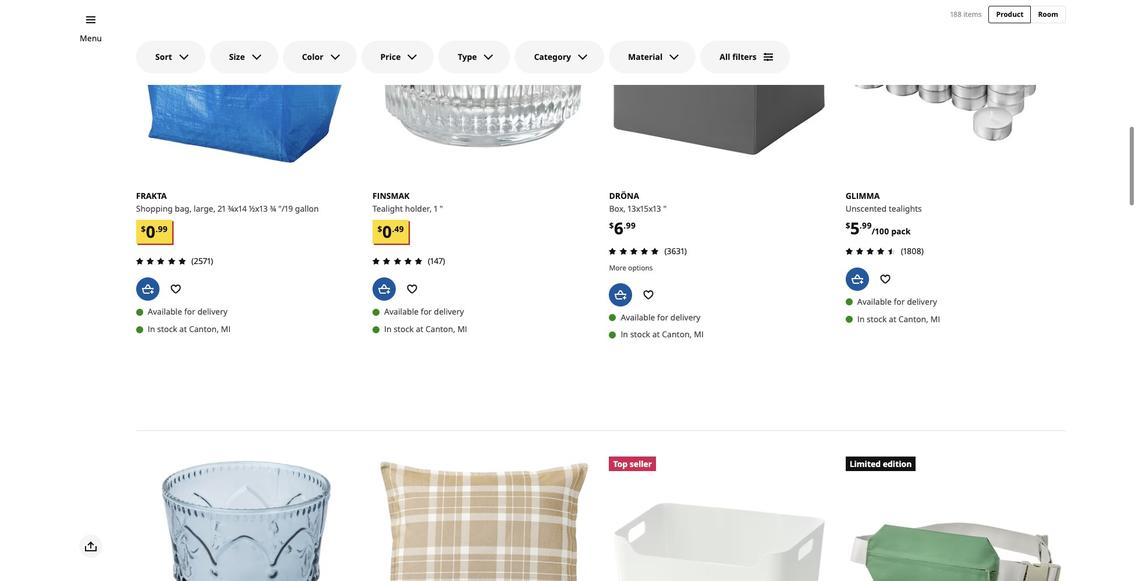 Task type: locate. For each thing, give the bounding box(es) containing it.
at for (2571)
[[179, 324, 187, 335]]

for down save to favorites, finsmak, tealight holder "image"
[[421, 306, 432, 317]]

finsmak tealight holder, clear glass, 1 " image
[[373, 0, 593, 168]]

in stock at canton, mi
[[858, 314, 941, 325], [148, 324, 231, 335], [384, 324, 467, 335], [621, 329, 704, 340]]

2 " from the left
[[664, 203, 667, 214]]

all filters
[[720, 51, 757, 62]]

stock down save to favorites, dröna, box icon
[[631, 329, 651, 340]]

. down box,
[[624, 220, 626, 231]]

stock down "save to favorites, frakta, shopping bag, large" icon
[[157, 324, 177, 335]]

in stock at canton, mi for (1808)
[[858, 314, 941, 325]]

(2571)
[[191, 256, 213, 267]]

sort button
[[136, 41, 205, 73]]

49
[[395, 223, 404, 235]]

size
[[229, 51, 245, 62]]

(147)
[[428, 256, 445, 267]]

0
[[146, 221, 156, 243], [382, 221, 392, 243]]

in stock at canton, mi down "save to favorites, frakta, shopping bag, large" icon
[[148, 324, 231, 335]]

1 0 from the left
[[146, 221, 156, 243]]

all
[[720, 51, 731, 62]]

edition
[[883, 459, 912, 470]]

.
[[624, 220, 626, 231], [860, 220, 862, 231], [156, 223, 158, 235], [392, 223, 395, 235]]

in
[[858, 314, 865, 325], [148, 324, 155, 335], [384, 324, 392, 335], [621, 329, 628, 340]]

99 down shopping
[[158, 223, 168, 235]]

in for (3631)
[[621, 329, 628, 340]]

$
[[609, 220, 614, 231], [846, 220, 851, 231], [141, 223, 146, 235], [378, 223, 382, 235]]

0 for $ 0 . 99
[[146, 221, 156, 243]]

delivery
[[908, 296, 938, 307], [198, 306, 228, 317], [434, 306, 464, 317], [671, 312, 701, 323]]

glimma
[[846, 191, 880, 202]]

$ down shopping
[[141, 223, 146, 235]]

" right the 1 on the left top of the page
[[440, 203, 443, 214]]

price button
[[361, 41, 434, 73]]

stock down save to favorites, glimma, unscented tealights image
[[867, 314, 887, 325]]

available down save to favorites, finsmak, tealight holder "image"
[[384, 306, 419, 317]]

" right 13x15x13 on the right top
[[664, 203, 667, 214]]

at down save to favorites, glimma, unscented tealights image
[[889, 314, 897, 325]]

tealight
[[373, 203, 403, 214]]

in down "add to bag, glimma, unscented tealights" icon
[[858, 314, 865, 325]]

$ inside dröna box, 13x15x13 " $ 6 . 99
[[609, 220, 614, 231]]

in stock at canton, mi for (3631)
[[621, 329, 704, 340]]

available down save to favorites, glimma, unscented tealights image
[[858, 296, 892, 307]]

at down "save to favorites, frakta, shopping bag, large" icon
[[179, 324, 187, 335]]

at down save to favorites, finsmak, tealight holder "image"
[[416, 324, 424, 335]]

for for (3631)
[[658, 312, 669, 323]]

box,
[[609, 203, 626, 214]]

0 down shopping
[[146, 221, 156, 243]]

stock down save to favorites, finsmak, tealight holder "image"
[[394, 324, 414, 335]]

mi for (147)
[[458, 324, 467, 335]]

color
[[302, 51, 324, 62]]

99 right '6'
[[626, 220, 636, 231]]

1 horizontal spatial 99
[[626, 220, 636, 231]]

at down save to favorites, dröna, box icon
[[653, 329, 660, 340]]

for
[[894, 296, 905, 307], [184, 306, 195, 317], [421, 306, 432, 317], [658, 312, 669, 323]]

99 right 5
[[862, 220, 872, 231]]

holder,
[[405, 203, 432, 214]]

all filters button
[[701, 41, 790, 73]]

limited
[[850, 459, 881, 470]]

menu button
[[80, 32, 102, 45]]

gallon
[[295, 203, 319, 214]]

$ left 49
[[378, 223, 382, 235]]

99 inside $ 0 . 99
[[158, 223, 168, 235]]

1 horizontal spatial 0
[[382, 221, 392, 243]]

0 horizontal spatial 99
[[158, 223, 168, 235]]

in down add to bag, finsmak, tealight holder image
[[384, 324, 392, 335]]

canton,
[[899, 314, 929, 325], [189, 324, 219, 335], [426, 324, 456, 335], [662, 329, 692, 340]]

99
[[626, 220, 636, 231], [862, 220, 872, 231], [158, 223, 168, 235]]

$ down box,
[[609, 220, 614, 231]]

for for (2571)
[[184, 306, 195, 317]]

in stock at canton, mi down save to favorites, glimma, unscented tealights image
[[858, 314, 941, 325]]

in down "add to bag, dröna, box" icon
[[621, 329, 628, 340]]

0 horizontal spatial 0
[[146, 221, 156, 243]]

save to favorites, frakta, shopping bag, large image
[[164, 278, 187, 301]]

2 0 from the left
[[382, 221, 392, 243]]

available for delivery
[[858, 296, 938, 307], [148, 306, 228, 317], [384, 306, 464, 317], [621, 312, 701, 323]]

in stock at canton, mi down save to favorites, dröna, box icon
[[621, 329, 704, 340]]

type
[[458, 51, 477, 62]]

add to bag, glimma, unscented tealights image
[[846, 268, 869, 291]]

in stock at canton, mi for (147)
[[384, 324, 467, 335]]

stock for (1808)
[[867, 314, 887, 325]]

in down the add to bag, frakta, shopping bag, large 'image'
[[148, 324, 155, 335]]

available for (3631)
[[621, 312, 656, 323]]

. down the 'tealight'
[[392, 223, 395, 235]]

room button
[[1031, 6, 1066, 23]]

for down save to favorites, dröna, box icon
[[658, 312, 669, 323]]

available down save to favorites, dröna, box icon
[[621, 312, 656, 323]]

0 left 49
[[382, 221, 392, 243]]

for down "save to favorites, frakta, shopping bag, large" icon
[[184, 306, 195, 317]]

price
[[381, 51, 401, 62]]

available for (2571)
[[148, 306, 182, 317]]

available for delivery down "save to favorites, frakta, shopping bag, large" icon
[[148, 306, 228, 317]]

0 for $ 0 . 49
[[382, 221, 392, 243]]

available down "save to favorites, frakta, shopping bag, large" icon
[[148, 306, 182, 317]]

canton, for (147)
[[426, 324, 456, 335]]

$ down unscented
[[846, 220, 851, 231]]

in stock at canton, mi down save to favorites, finsmak, tealight holder "image"
[[384, 324, 467, 335]]

available for (147)
[[384, 306, 419, 317]]

stock
[[867, 314, 887, 325], [157, 324, 177, 335], [394, 324, 414, 335], [631, 329, 651, 340]]

mi
[[931, 314, 941, 325], [221, 324, 231, 335], [458, 324, 467, 335], [694, 329, 704, 340]]

"/19
[[278, 203, 293, 214]]

available
[[858, 296, 892, 307], [148, 306, 182, 317], [384, 306, 419, 317], [621, 312, 656, 323]]

add to bag, dröna, box image
[[609, 283, 633, 307]]

available for delivery for (1808)
[[858, 296, 938, 307]]

menu
[[80, 33, 102, 44]]

2 horizontal spatial 99
[[862, 220, 872, 231]]

1 horizontal spatial "
[[664, 203, 667, 214]]

$ inside glimma unscented tealights $ 5 . 99 /100 pack
[[846, 220, 851, 231]]

review: 4.9 out of 5 stars. total reviews: 147 image
[[369, 255, 426, 269]]

bag,
[[175, 203, 192, 214]]

available for (1808)
[[858, 296, 892, 307]]

$ 0 . 49
[[378, 221, 404, 243]]

unscented
[[846, 203, 887, 214]]

available for delivery down save to favorites, glimma, unscented tealights image
[[858, 296, 938, 307]]

product button
[[989, 6, 1032, 23]]

available for delivery down save to favorites, dröna, box icon
[[621, 312, 701, 323]]

. down unscented
[[860, 220, 862, 231]]

$ inside $ 0 . 49
[[378, 223, 382, 235]]

for down save to favorites, glimma, unscented tealights image
[[894, 296, 905, 307]]

0 horizontal spatial "
[[440, 203, 443, 214]]

shopping
[[136, 203, 173, 214]]

"
[[440, 203, 443, 214], [664, 203, 667, 214]]

. down shopping
[[156, 223, 158, 235]]

at
[[889, 314, 897, 325], [179, 324, 187, 335], [416, 324, 424, 335], [653, 329, 660, 340]]

gokvällå tealight holder, blue, 3 " image
[[136, 457, 356, 582]]

stock for (3631)
[[631, 329, 651, 340]]

mi for (3631)
[[694, 329, 704, 340]]

1 " from the left
[[440, 203, 443, 214]]

for for (147)
[[421, 306, 432, 317]]

large,
[[194, 203, 216, 214]]

available for delivery down save to favorites, finsmak, tealight holder "image"
[[384, 306, 464, 317]]



Task type: describe. For each thing, give the bounding box(es) containing it.
available for delivery for (2571)
[[148, 306, 228, 317]]

188
[[951, 9, 962, 19]]

delivery for (2571)
[[198, 306, 228, 317]]

size button
[[210, 41, 278, 73]]

in for (147)
[[384, 324, 392, 335]]

frakta shopping bag, large, blue, 21 ¾x14 ½x13 ¾ "/19 gallon image
[[136, 0, 356, 168]]

more
[[609, 263, 627, 273]]

/100
[[872, 226, 890, 237]]

stock for (147)
[[394, 324, 414, 335]]

tealights
[[889, 203, 922, 214]]

5
[[851, 217, 860, 240]]

dröna box, dark gray, 13x15x13 " image
[[609, 0, 830, 168]]

at for (3631)
[[653, 329, 660, 340]]

glimma unscented tealights image
[[846, 0, 1066, 168]]

save to favorites, finsmak, tealight holder image
[[401, 278, 424, 301]]

dröna box, 13x15x13 " $ 6 . 99
[[609, 191, 667, 240]]

canton, for (2571)
[[189, 324, 219, 335]]

dröna
[[609, 191, 640, 202]]

6
[[614, 217, 624, 240]]

½x13
[[249, 203, 268, 214]]

¾x14
[[228, 203, 247, 214]]

save to favorites, glimma, unscented tealights image
[[874, 268, 897, 291]]

(1808)
[[901, 246, 924, 257]]

options
[[629, 263, 653, 273]]

stock for (2571)
[[157, 324, 177, 335]]

in stock at canton, mi for (2571)
[[148, 324, 231, 335]]

frakta
[[136, 191, 167, 202]]

glimma unscented tealights $ 5 . 99 /100 pack
[[846, 191, 922, 240]]

material
[[628, 51, 663, 62]]

top seller link
[[609, 457, 830, 582]]

. inside $ 0 . 99
[[156, 223, 158, 235]]

category button
[[515, 41, 605, 73]]

canton, for (3631)
[[662, 329, 692, 340]]

$ 0 . 99
[[141, 221, 168, 243]]

mi for (1808)
[[931, 314, 941, 325]]

in for (2571)
[[148, 324, 155, 335]]

limited edition link
[[846, 457, 1066, 582]]

add to bag, frakta, shopping bag, large image
[[136, 278, 159, 301]]

pack
[[892, 226, 911, 237]]

. inside glimma unscented tealights $ 5 . 99 /100 pack
[[860, 220, 862, 231]]

review: 4.8 out of 5 stars. total reviews: 3631 image
[[606, 244, 662, 258]]

99 inside dröna box, 13x15x13 " $ 6 . 99
[[626, 220, 636, 231]]

. inside dröna box, 13x15x13 " $ 6 . 99
[[624, 220, 626, 231]]

available for delivery for (147)
[[384, 306, 464, 317]]

for for (1808)
[[894, 296, 905, 307]]

more options
[[609, 263, 653, 273]]

13x15x13
[[628, 203, 662, 214]]

dajlien belt bag, green image
[[846, 457, 1066, 582]]

type button
[[439, 41, 510, 73]]

finsmak
[[373, 191, 410, 202]]

limited edition
[[850, 459, 912, 470]]

review: 4.8 out of 5 stars. total reviews: 2571 image
[[133, 255, 189, 269]]

at for (147)
[[416, 324, 424, 335]]

review: 4.6 out of 5 stars. total reviews: 1808 image
[[843, 244, 899, 258]]

material button
[[609, 41, 696, 73]]

save to favorites, dröna, box image
[[637, 283, 661, 307]]

delivery for (1808)
[[908, 296, 938, 307]]

$ inside $ 0 . 99
[[141, 223, 146, 235]]

sort
[[155, 51, 172, 62]]

188 items
[[951, 9, 982, 19]]

" inside finsmak tealight holder, 1 "
[[440, 203, 443, 214]]

top seller
[[614, 459, 652, 470]]

21
[[218, 203, 226, 214]]

delivery for (147)
[[434, 306, 464, 317]]

1
[[434, 203, 438, 214]]

category
[[534, 51, 571, 62]]

. inside $ 0 . 49
[[392, 223, 395, 235]]

seller
[[630, 459, 652, 470]]

¾
[[270, 203, 276, 214]]

in for (1808)
[[858, 314, 865, 325]]

(3631)
[[665, 246, 687, 257]]

99 inside glimma unscented tealights $ 5 . 99 /100 pack
[[862, 220, 872, 231]]

add to bag, finsmak, tealight holder image
[[373, 278, 396, 301]]

finsmak tealight holder, 1 "
[[373, 191, 443, 214]]

color button
[[283, 41, 357, 73]]

canton, for (1808)
[[899, 314, 929, 325]]

available for delivery for (3631)
[[621, 312, 701, 323]]

at for (1808)
[[889, 314, 897, 325]]

product
[[997, 9, 1024, 19]]

variera box, white, 13 1/4x9 1/2 " image
[[609, 457, 830, 582]]

frakta shopping bag, large, 21 ¾x14 ½x13 ¾ "/19 gallon
[[136, 191, 319, 214]]

" inside dröna box, 13x15x13 " $ 6 . 99
[[664, 203, 667, 214]]

items
[[964, 9, 982, 19]]

room
[[1039, 9, 1059, 19]]

mi for (2571)
[[221, 324, 231, 335]]

gemsrot cushion cover, dark beige/check, 20x20 " image
[[373, 457, 593, 582]]

delivery for (3631)
[[671, 312, 701, 323]]

filters
[[733, 51, 757, 62]]

top
[[614, 459, 628, 470]]



Task type: vqa. For each thing, say whether or not it's contained in the screenshot.
"
yes



